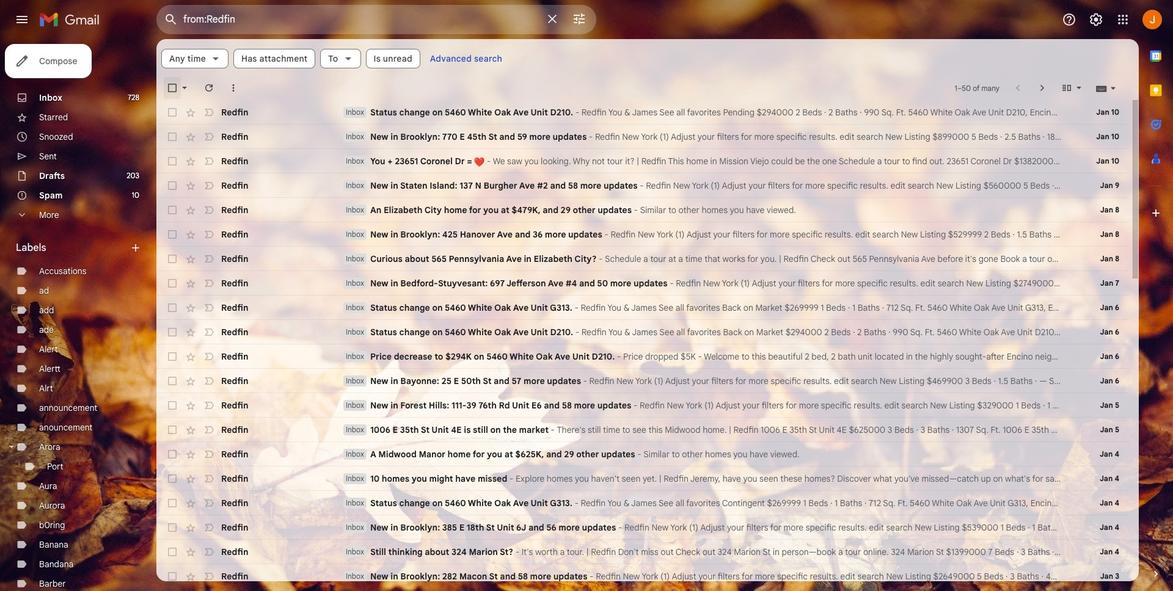 Task type: describe. For each thing, give the bounding box(es) containing it.
11 row from the top
[[157, 345, 1130, 369]]

older image
[[1037, 82, 1049, 94]]

9 row from the top
[[157, 296, 1130, 320]]

19 row from the top
[[157, 540, 1130, 565]]

toggle split pane mode image
[[1061, 82, 1073, 94]]

main menu image
[[15, 12, 29, 27]]

2 row from the top
[[157, 125, 1130, 149]]

13 row from the top
[[157, 394, 1130, 418]]

1 row from the top
[[157, 100, 1130, 125]]

17 row from the top
[[157, 492, 1130, 516]]

Search mail text field
[[183, 13, 538, 26]]

12 row from the top
[[157, 369, 1130, 394]]

6 row from the top
[[157, 223, 1130, 247]]

❤ image
[[475, 157, 485, 167]]

select input tool image
[[1110, 84, 1118, 93]]

settings image
[[1089, 12, 1104, 27]]

20 row from the top
[[157, 565, 1130, 589]]



Task type: locate. For each thing, give the bounding box(es) containing it.
4 row from the top
[[157, 174, 1130, 198]]

16 row from the top
[[157, 467, 1130, 492]]

3 row from the top
[[157, 149, 1130, 174]]

tab list
[[1140, 39, 1174, 548]]

10 row from the top
[[157, 320, 1130, 345]]

refresh image
[[203, 82, 215, 94]]

gmail image
[[39, 7, 106, 32]]

8 row from the top
[[157, 271, 1130, 296]]

main content
[[157, 39, 1140, 592]]

row
[[157, 100, 1130, 125], [157, 125, 1130, 149], [157, 149, 1130, 174], [157, 174, 1130, 198], [157, 198, 1130, 223], [157, 223, 1130, 247], [157, 247, 1130, 271], [157, 271, 1130, 296], [157, 296, 1130, 320], [157, 320, 1130, 345], [157, 345, 1130, 369], [157, 369, 1130, 394], [157, 394, 1130, 418], [157, 418, 1130, 443], [157, 443, 1130, 467], [157, 467, 1130, 492], [157, 492, 1130, 516], [157, 516, 1130, 540], [157, 540, 1130, 565], [157, 565, 1130, 589]]

None search field
[[157, 5, 597, 34]]

more email options image
[[227, 82, 240, 94]]

15 row from the top
[[157, 443, 1130, 467]]

advanced search options image
[[567, 7, 592, 31]]

clear search image
[[540, 7, 565, 31]]

heading
[[16, 242, 130, 254]]

None checkbox
[[166, 106, 179, 119], [166, 131, 179, 143], [166, 155, 179, 168], [166, 180, 179, 192], [166, 278, 179, 290], [166, 302, 179, 314], [166, 326, 179, 339], [166, 375, 179, 388], [166, 424, 179, 436], [166, 473, 179, 485], [166, 498, 179, 510], [166, 522, 179, 534], [166, 571, 179, 583], [166, 106, 179, 119], [166, 131, 179, 143], [166, 155, 179, 168], [166, 180, 179, 192], [166, 278, 179, 290], [166, 302, 179, 314], [166, 326, 179, 339], [166, 375, 179, 388], [166, 424, 179, 436], [166, 473, 179, 485], [166, 498, 179, 510], [166, 522, 179, 534], [166, 571, 179, 583]]

navigation
[[0, 39, 157, 592]]

toolbar
[[1028, 498, 1126, 510]]

search mail image
[[160, 9, 182, 31]]

None checkbox
[[166, 82, 179, 94], [166, 204, 179, 216], [166, 229, 179, 241], [166, 253, 179, 265], [166, 351, 179, 363], [166, 400, 179, 412], [166, 449, 179, 461], [166, 547, 179, 559], [166, 82, 179, 94], [166, 204, 179, 216], [166, 229, 179, 241], [166, 253, 179, 265], [166, 351, 179, 363], [166, 400, 179, 412], [166, 449, 179, 461], [166, 547, 179, 559]]

5 row from the top
[[157, 198, 1130, 223]]

support image
[[1062, 12, 1077, 27]]

18 row from the top
[[157, 516, 1130, 540]]

7 row from the top
[[157, 247, 1130, 271]]

14 row from the top
[[157, 418, 1130, 443]]



Task type: vqa. For each thing, say whether or not it's contained in the screenshot.
11th row from the bottom of the page
yes



